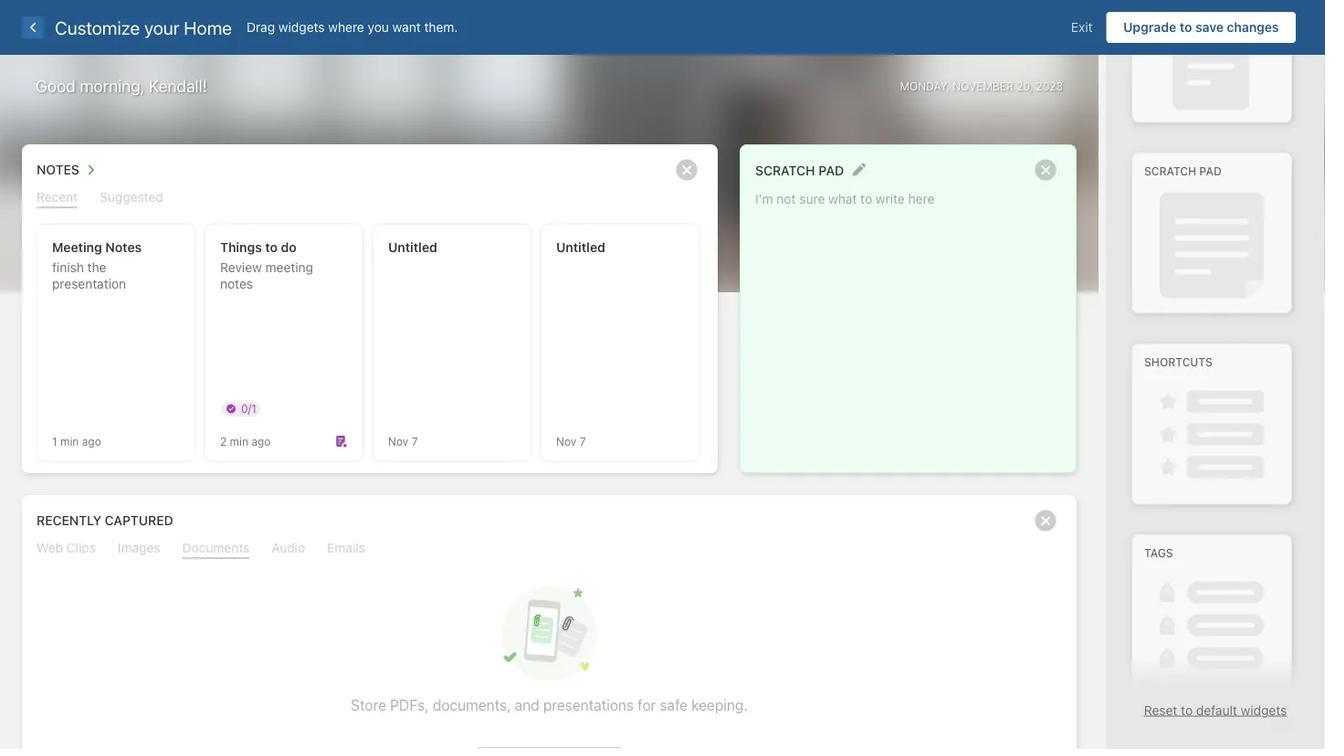 Task type: locate. For each thing, give the bounding box(es) containing it.
widgets right drag
[[279, 20, 325, 35]]

your
[[144, 16, 180, 38]]

scratch pad button
[[755, 158, 844, 182]]

0 horizontal spatial scratch pad
[[755, 163, 844, 178]]

0 horizontal spatial pad
[[819, 163, 844, 178]]

want
[[392, 20, 421, 35]]

2023
[[1036, 80, 1063, 93]]

1 horizontal spatial widgets
[[1241, 702, 1287, 717]]

upgrade to save changes
[[1123, 20, 1279, 35]]

november
[[953, 80, 1014, 93]]

pad
[[819, 163, 844, 178], [1200, 165, 1222, 178]]

to left the save
[[1180, 20, 1192, 35]]

scratch
[[755, 163, 815, 178], [1145, 165, 1197, 178]]

to
[[1180, 20, 1192, 35], [1181, 702, 1193, 717]]

0 vertical spatial widgets
[[279, 20, 325, 35]]

scratch pad
[[755, 163, 844, 178], [1145, 165, 1222, 178]]

widgets
[[279, 20, 325, 35], [1241, 702, 1287, 717]]

shortcuts
[[1145, 356, 1213, 369]]

1 horizontal spatial scratch
[[1145, 165, 1197, 178]]

0 vertical spatial to
[[1180, 20, 1192, 35]]

to for reset
[[1181, 702, 1193, 717]]

monday, november 20, 2023
[[900, 80, 1063, 93]]

reset to default widgets button
[[1144, 702, 1287, 717]]

1 horizontal spatial pad
[[1200, 165, 1222, 178]]

changes
[[1227, 20, 1279, 35]]

upgrade to save changes button
[[1107, 12, 1296, 43]]

0 horizontal spatial scratch
[[755, 163, 815, 178]]

1 vertical spatial remove image
[[1028, 502, 1064, 539]]

reset to default widgets
[[1144, 702, 1287, 717]]

to inside button
[[1180, 20, 1192, 35]]

edit widget title image
[[852, 163, 866, 176]]

pad inside button
[[819, 163, 844, 178]]

good
[[36, 76, 76, 96]]

1 vertical spatial widgets
[[1241, 702, 1287, 717]]

monday,
[[900, 80, 950, 93]]

widgets right default
[[1241, 702, 1287, 717]]

remove image
[[1028, 152, 1064, 188], [1028, 502, 1064, 539]]

good morning, kendall!
[[36, 76, 207, 96]]

0 vertical spatial remove image
[[1028, 152, 1064, 188]]

to right reset
[[1181, 702, 1193, 717]]

where
[[328, 20, 364, 35]]

1 vertical spatial to
[[1181, 702, 1193, 717]]



Task type: vqa. For each thing, say whether or not it's contained in the screenshot.
Tags
yes



Task type: describe. For each thing, give the bounding box(es) containing it.
upgrade
[[1123, 20, 1177, 35]]

morning,
[[80, 76, 145, 96]]

20,
[[1017, 80, 1033, 93]]

default
[[1196, 702, 1238, 717]]

exit button
[[1058, 12, 1107, 43]]

drag
[[247, 20, 275, 35]]

to for upgrade
[[1180, 20, 1192, 35]]

scratch inside button
[[755, 163, 815, 178]]

customize
[[55, 16, 140, 38]]

them.
[[424, 20, 458, 35]]

drag widgets where you want them.
[[247, 20, 458, 35]]

1 remove image from the top
[[1028, 152, 1064, 188]]

tags
[[1145, 547, 1173, 560]]

reset
[[1144, 702, 1178, 717]]

2 remove image from the top
[[1028, 502, 1064, 539]]

remove image
[[669, 152, 705, 188]]

1 horizontal spatial scratch pad
[[1145, 165, 1222, 178]]

kendall!
[[149, 76, 207, 96]]

customize your home
[[55, 16, 232, 38]]

exit
[[1071, 20, 1093, 35]]

you
[[368, 20, 389, 35]]

save
[[1196, 20, 1224, 35]]

home
[[184, 16, 232, 38]]

0 horizontal spatial widgets
[[279, 20, 325, 35]]



